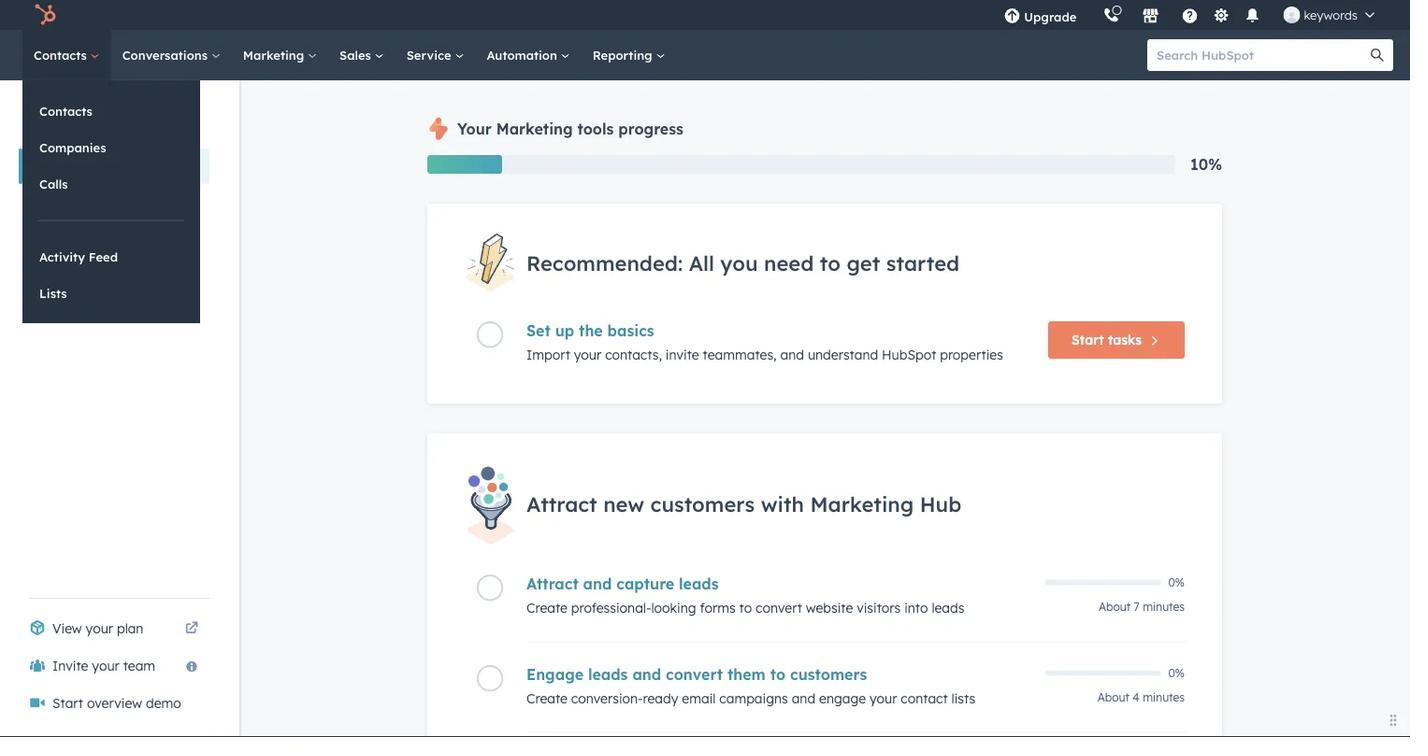 Task type: locate. For each thing, give the bounding box(es) containing it.
basics
[[608, 322, 654, 341]]

0 horizontal spatial convert
[[666, 665, 723, 684]]

demo
[[146, 696, 181, 712]]

create inside engage leads and convert them to customers create conversion-ready email campaigns and engage your contact lists
[[527, 691, 568, 707]]

marketing button
[[19, 149, 209, 184]]

1 horizontal spatial convert
[[756, 600, 802, 616]]

your left "plan" on the bottom left
[[86, 621, 113, 637]]

1 vertical spatial convert
[[666, 665, 723, 684]]

automation
[[487, 47, 561, 63]]

your inside engage leads and convert them to customers create conversion-ready email campaigns and engage your contact lists
[[870, 691, 897, 707]]

create left professional-
[[527, 600, 568, 616]]

menu
[[991, 0, 1388, 30]]

them
[[728, 665, 766, 684]]

convert inside engage leads and convert them to customers create conversion-ready email campaigns and engage your contact lists
[[666, 665, 723, 684]]

2 minutes from the top
[[1143, 691, 1185, 705]]

guide
[[78, 113, 133, 136]]

attract inside attract and capture leads create professional-looking forms to convert website visitors into leads
[[527, 575, 579, 593]]

marketing link
[[232, 30, 328, 80]]

2 create from the top
[[527, 691, 568, 707]]

set
[[527, 322, 551, 341]]

service right sales link
[[407, 47, 455, 63]]

2 vertical spatial leads
[[588, 665, 628, 684]]

customers right new
[[650, 492, 755, 517]]

activity
[[39, 249, 85, 265]]

and down set up the basics 'button'
[[780, 347, 804, 364]]

contacts up companies
[[39, 103, 92, 119]]

1 vertical spatial 0%
[[1169, 667, 1185, 681]]

invite your team button
[[19, 648, 209, 686]]

1 vertical spatial contacts link
[[22, 94, 200, 129]]

1 vertical spatial to
[[739, 600, 752, 616]]

0%
[[1169, 576, 1185, 590], [1169, 667, 1185, 681]]

attract new customers with marketing hub
[[527, 492, 962, 517]]

0 vertical spatial minutes
[[1143, 600, 1185, 614]]

leads
[[679, 575, 719, 593], [932, 600, 965, 616], [588, 665, 628, 684]]

and inside set up the basics import your contacts, invite teammates, and understand hubspot properties
[[780, 347, 804, 364]]

marketing left hub
[[810, 492, 914, 517]]

conversations link
[[111, 30, 232, 80]]

your
[[457, 120, 492, 138]]

1 vertical spatial minutes
[[1143, 691, 1185, 705]]

contacts
[[34, 47, 90, 63], [39, 103, 92, 119]]

view your plan link
[[19, 611, 209, 648]]

marketing inside marketing link
[[243, 47, 308, 63]]

start overview demo link
[[19, 686, 209, 723]]

to inside engage leads and convert them to customers create conversion-ready email campaigns and engage your contact lists
[[770, 665, 786, 684]]

sales
[[340, 47, 375, 63], [30, 194, 62, 210]]

ready
[[643, 691, 678, 707]]

start inside button
[[1072, 332, 1104, 349]]

1 vertical spatial about
[[1098, 691, 1130, 705]]

4
[[1133, 691, 1140, 705]]

1 vertical spatial contacts
[[39, 103, 92, 119]]

marketing up calls at the left top
[[30, 158, 92, 174]]

contacts link
[[22, 30, 111, 80], [22, 94, 200, 129]]

1 vertical spatial service
[[93, 229, 139, 245]]

into
[[905, 600, 928, 616]]

attract
[[527, 492, 597, 517], [527, 575, 579, 593]]

0 vertical spatial 0%
[[1169, 576, 1185, 590]]

start down invite
[[52, 696, 83, 712]]

upgrade image
[[1004, 8, 1021, 25]]

1 horizontal spatial sales
[[340, 47, 375, 63]]

sales down calls at the left top
[[30, 194, 62, 210]]

1 horizontal spatial customers
[[790, 665, 867, 684]]

start
[[1072, 332, 1104, 349], [52, 696, 83, 712]]

activity feed link
[[22, 239, 200, 275]]

0% up about 7 minutes
[[1169, 576, 1185, 590]]

customers
[[650, 492, 755, 517], [790, 665, 867, 684]]

0 vertical spatial contacts link
[[22, 30, 111, 80]]

your right engage
[[870, 691, 897, 707]]

0 vertical spatial customers
[[650, 492, 755, 517]]

1 vertical spatial sales
[[30, 194, 62, 210]]

view
[[52, 621, 82, 637]]

plan
[[117, 621, 143, 637]]

about for attract and capture leads
[[1099, 600, 1131, 614]]

10%
[[1191, 155, 1222, 174]]

website (cms) button
[[19, 255, 209, 291]]

0 vertical spatial about
[[1099, 600, 1131, 614]]

and
[[780, 347, 804, 364], [583, 575, 612, 593], [633, 665, 661, 684], [792, 691, 816, 707]]

marketing left sales link
[[243, 47, 308, 63]]

customers inside engage leads and convert them to customers create conversion-ready email campaigns and engage your contact lists
[[790, 665, 867, 684]]

professional-
[[571, 600, 651, 616]]

view your plan
[[52, 621, 143, 637]]

recommended:
[[527, 250, 683, 276]]

attract up professional-
[[527, 575, 579, 593]]

to left get
[[820, 250, 841, 276]]

convert
[[756, 600, 802, 616], [666, 665, 723, 684]]

0 vertical spatial create
[[527, 600, 568, 616]]

need
[[764, 250, 814, 276]]

0 vertical spatial sales
[[340, 47, 375, 63]]

help image
[[1182, 8, 1198, 25]]

leads right into
[[932, 600, 965, 616]]

start left the tasks
[[1072, 332, 1104, 349]]

about left 7
[[1099, 600, 1131, 614]]

settings image
[[1213, 8, 1230, 25]]

0 horizontal spatial start
[[52, 696, 83, 712]]

service link
[[395, 30, 475, 80]]

1 vertical spatial create
[[527, 691, 568, 707]]

1 attract from the top
[[527, 492, 597, 517]]

hubspot
[[882, 347, 936, 364]]

0 horizontal spatial service
[[93, 229, 139, 245]]

1 horizontal spatial to
[[770, 665, 786, 684]]

0% up about 4 minutes
[[1169, 667, 1185, 681]]

attract left new
[[527, 492, 597, 517]]

lists
[[39, 286, 67, 301]]

0 vertical spatial convert
[[756, 600, 802, 616]]

1 horizontal spatial start
[[1072, 332, 1104, 349]]

leads up conversion-
[[588, 665, 628, 684]]

create
[[527, 600, 568, 616], [527, 691, 568, 707]]

contact
[[901, 691, 948, 707]]

marketing inside the marketing button
[[30, 158, 92, 174]]

service up feed
[[93, 229, 139, 245]]

website
[[30, 265, 79, 281]]

notifications button
[[1237, 0, 1269, 30]]

contacts down hubspot link
[[34, 47, 90, 63]]

1 vertical spatial start
[[52, 696, 83, 712]]

leads up forms
[[679, 575, 719, 593]]

convert up email
[[666, 665, 723, 684]]

start for start overview demo
[[52, 696, 83, 712]]

about left 4
[[1098, 691, 1130, 705]]

overview
[[87, 696, 142, 712]]

convert down the attract and capture leads button on the bottom
[[756, 600, 802, 616]]

and inside attract and capture leads create professional-looking forms to convert website visitors into leads
[[583, 575, 612, 593]]

minutes right 7
[[1143, 600, 1185, 614]]

2 vertical spatial to
[[770, 665, 786, 684]]

2 0% from the top
[[1169, 667, 1185, 681]]

1 vertical spatial customers
[[790, 665, 867, 684]]

0 horizontal spatial to
[[739, 600, 752, 616]]

1 0% from the top
[[1169, 576, 1185, 590]]

minutes for attract and capture leads
[[1143, 600, 1185, 614]]

tools
[[578, 120, 614, 138]]

2 horizontal spatial leads
[[932, 600, 965, 616]]

companies link
[[22, 130, 200, 166]]

contacts link down hubspot link
[[22, 30, 111, 80]]

minutes
[[1143, 600, 1185, 614], [1143, 691, 1185, 705]]

0 horizontal spatial sales
[[30, 194, 62, 210]]

activity feed
[[39, 249, 118, 265]]

to right them
[[770, 665, 786, 684]]

sales right marketing link on the left of the page
[[340, 47, 375, 63]]

1 create from the top
[[527, 600, 568, 616]]

service
[[407, 47, 455, 63], [93, 229, 139, 245]]

link opens in a new window image
[[185, 618, 198, 641]]

forms
[[700, 600, 736, 616]]

2 attract from the top
[[527, 575, 579, 593]]

0 vertical spatial service
[[407, 47, 455, 63]]

conversations
[[122, 47, 211, 63]]

1 horizontal spatial leads
[[679, 575, 719, 593]]

marketing
[[243, 47, 308, 63], [496, 120, 573, 138], [30, 158, 92, 174], [810, 492, 914, 517]]

2 horizontal spatial to
[[820, 250, 841, 276]]

1 minutes from the top
[[1143, 600, 1185, 614]]

(cms)
[[83, 265, 120, 281]]

0 vertical spatial start
[[1072, 332, 1104, 349]]

start for start tasks
[[1072, 332, 1104, 349]]

to right forms
[[739, 600, 752, 616]]

and up professional-
[[583, 575, 612, 593]]

engage
[[819, 691, 866, 707]]

contacts link up companies link
[[22, 94, 200, 129]]

about
[[1099, 600, 1131, 614], [1098, 691, 1130, 705]]

recommended: all you need to get started
[[527, 250, 960, 276]]

0 vertical spatial attract
[[527, 492, 597, 517]]

minutes right 4
[[1143, 691, 1185, 705]]

attract for attract new customers with marketing hub
[[527, 492, 597, 517]]

customers up engage
[[790, 665, 867, 684]]

1 vertical spatial attract
[[527, 575, 579, 593]]

0 horizontal spatial leads
[[588, 665, 628, 684]]

your left "team"
[[92, 658, 119, 675]]

create down engage
[[527, 691, 568, 707]]

settings link
[[1210, 5, 1233, 25]]

7
[[1134, 600, 1140, 614]]

your down the
[[574, 347, 602, 364]]



Task type: describe. For each thing, give the bounding box(es) containing it.
sales link
[[328, 30, 395, 80]]

hubspot link
[[22, 4, 70, 26]]

calling icon image
[[1103, 7, 1120, 24]]

marketplaces button
[[1131, 0, 1170, 30]]

visitors
[[857, 600, 901, 616]]

2 contacts link from the top
[[22, 94, 200, 129]]

with
[[761, 492, 804, 517]]

leads inside engage leads and convert them to customers create conversion-ready email campaigns and engage your contact lists
[[588, 665, 628, 684]]

lists link
[[22, 276, 200, 311]]

companies
[[39, 140, 106, 155]]

to inside attract and capture leads create professional-looking forms to convert website visitors into leads
[[739, 600, 752, 616]]

start tasks button
[[1048, 322, 1185, 359]]

invite
[[666, 347, 699, 364]]

0 vertical spatial leads
[[679, 575, 719, 593]]

Search HubSpot search field
[[1148, 39, 1377, 71]]

automation link
[[475, 30, 581, 80]]

invite
[[52, 658, 88, 675]]

and up 'ready'
[[633, 665, 661, 684]]

new
[[603, 492, 644, 517]]

user guide
[[30, 113, 133, 136]]

link opens in a new window image
[[185, 623, 198, 636]]

sales inside button
[[30, 194, 62, 210]]

customer service button
[[19, 220, 209, 255]]

started
[[886, 250, 960, 276]]

your marketing tools progress progress bar
[[427, 155, 502, 174]]

teammates,
[[703, 347, 777, 364]]

up
[[555, 322, 574, 341]]

about for engage leads and convert them to customers
[[1098, 691, 1130, 705]]

feed
[[89, 249, 118, 265]]

calls link
[[22, 166, 200, 202]]

marketing right your
[[496, 120, 573, 138]]

conversion-
[[571, 691, 643, 707]]

reporting
[[593, 47, 656, 63]]

search button
[[1362, 39, 1394, 71]]

attract and capture leads create professional-looking forms to convert website visitors into leads
[[527, 575, 965, 616]]

engage leads and convert them to customers button
[[527, 665, 1033, 684]]

0 vertical spatial to
[[820, 250, 841, 276]]

all
[[689, 250, 714, 276]]

calling icon button
[[1096, 3, 1127, 27]]

your inside button
[[92, 658, 119, 675]]

lists
[[952, 691, 976, 707]]

keywords button
[[1272, 0, 1386, 30]]

attract for attract and capture leads create professional-looking forms to convert website visitors into leads
[[527, 575, 579, 593]]

team
[[123, 658, 155, 675]]

user guide views element
[[19, 80, 209, 291]]

0 vertical spatial contacts
[[34, 47, 90, 63]]

engage
[[527, 665, 584, 684]]

engage leads and convert them to customers create conversion-ready email campaigns and engage your contact lists
[[527, 665, 976, 707]]

the
[[579, 322, 603, 341]]

user
[[30, 113, 72, 136]]

search image
[[1371, 49, 1384, 62]]

looking
[[651, 600, 696, 616]]

about 4 minutes
[[1098, 691, 1185, 705]]

email
[[682, 691, 716, 707]]

minutes for engage leads and convert them to customers
[[1143, 691, 1185, 705]]

your marketing tools progress
[[457, 120, 684, 138]]

properties
[[940, 347, 1003, 364]]

attract and capture leads button
[[527, 575, 1033, 593]]

invite your team
[[52, 658, 155, 675]]

1 contacts link from the top
[[22, 30, 111, 80]]

reporting link
[[581, 30, 677, 80]]

start overview demo
[[52, 696, 181, 712]]

0 horizontal spatial customers
[[650, 492, 755, 517]]

set up the basics import your contacts, invite teammates, and understand hubspot properties
[[527, 322, 1003, 364]]

campaigns
[[720, 691, 788, 707]]

contacts,
[[605, 347, 662, 364]]

contacts inside menu
[[39, 103, 92, 119]]

1 horizontal spatial service
[[407, 47, 455, 63]]

sales button
[[19, 184, 209, 220]]

set up the basics button
[[527, 322, 1033, 341]]

about 7 minutes
[[1099, 600, 1185, 614]]

customer service
[[30, 229, 139, 245]]

and down engage leads and convert them to customers button
[[792, 691, 816, 707]]

hubspot image
[[34, 4, 56, 26]]

keywords
[[1304, 7, 1358, 22]]

hub
[[920, 492, 962, 517]]

contacts menu
[[22, 80, 200, 324]]

tasks
[[1108, 332, 1142, 349]]

0% for engage leads and convert them to customers
[[1169, 667, 1185, 681]]

0% for attract and capture leads
[[1169, 576, 1185, 590]]

john smith image
[[1284, 7, 1300, 23]]

your inside set up the basics import your contacts, invite teammates, and understand hubspot properties
[[574, 347, 602, 364]]

calls
[[39, 176, 68, 192]]

create inside attract and capture leads create professional-looking forms to convert website visitors into leads
[[527, 600, 568, 616]]

marketplaces image
[[1142, 8, 1159, 25]]

progress
[[618, 120, 684, 138]]

notifications image
[[1244, 8, 1261, 25]]

help button
[[1174, 0, 1206, 30]]

import
[[527, 347, 570, 364]]

service inside button
[[93, 229, 139, 245]]

customer
[[30, 229, 90, 245]]

capture
[[617, 575, 674, 593]]

website
[[806, 600, 853, 616]]

1 vertical spatial leads
[[932, 600, 965, 616]]

start tasks
[[1072, 332, 1142, 349]]

understand
[[808, 347, 878, 364]]

convert inside attract and capture leads create professional-looking forms to convert website visitors into leads
[[756, 600, 802, 616]]

get
[[847, 250, 880, 276]]

you
[[720, 250, 758, 276]]

upgrade
[[1024, 9, 1077, 24]]

menu containing keywords
[[991, 0, 1388, 30]]



Task type: vqa. For each thing, say whether or not it's contained in the screenshot.
the top Sales
yes



